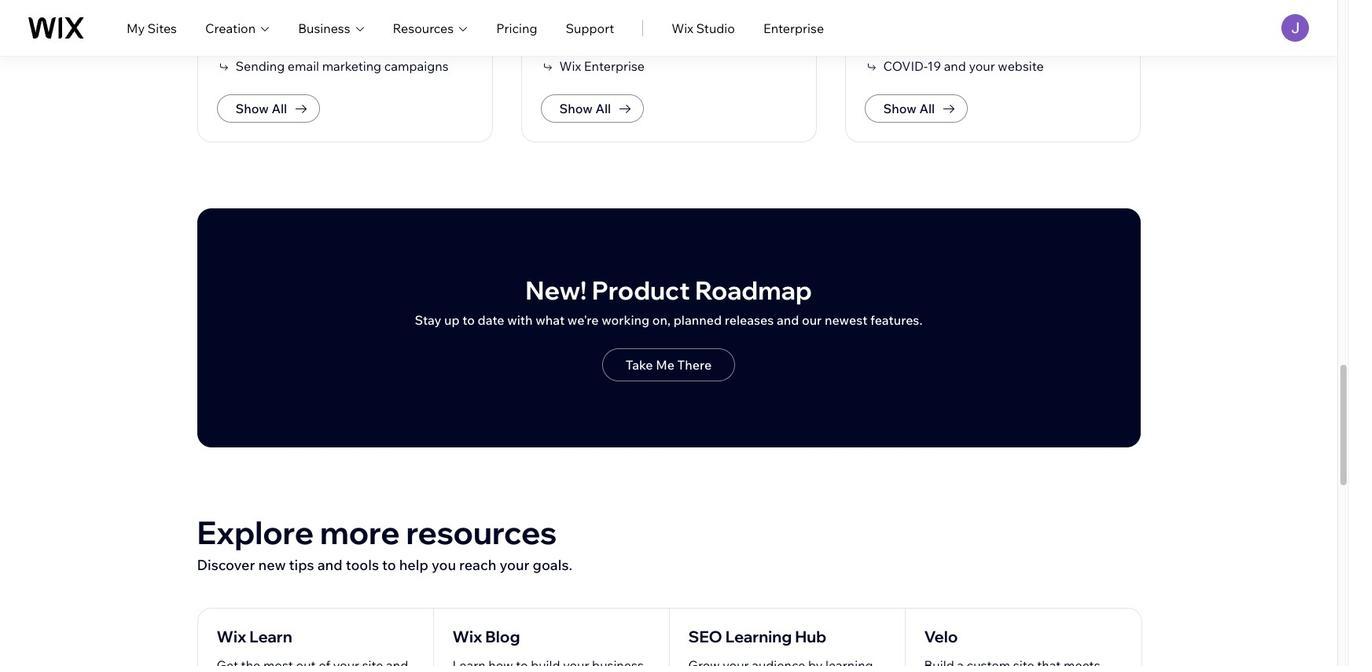 Task type: vqa. For each thing, say whether or not it's contained in the screenshot.
engines.
no



Task type: describe. For each thing, give the bounding box(es) containing it.
website
[[998, 58, 1044, 74]]

sending email marketing campaigns link
[[217, 57, 449, 75]]

1 horizontal spatial wix studio
[[672, 20, 735, 36]]

business button
[[298, 18, 365, 37]]

tips
[[289, 556, 314, 574]]

creation
[[205, 20, 256, 36]]

show for wix
[[559, 101, 593, 116]]

newest
[[825, 312, 868, 328]]

on
[[329, 16, 344, 31]]

wix enterprise
[[559, 58, 645, 74]]

working
[[602, 312, 650, 328]]

0 vertical spatial your
[[969, 58, 995, 74]]

resources
[[406, 513, 557, 552]]

business
[[298, 20, 350, 36]]

integrations
[[298, 37, 369, 53]]

support
[[566, 20, 614, 36]]

seo for seo (get found on google)
[[236, 16, 262, 31]]

3 show from the left
[[883, 101, 917, 116]]

wix blog link
[[453, 626, 520, 648]]

more
[[320, 513, 400, 552]]

tracking
[[396, 37, 445, 53]]

take
[[626, 357, 653, 373]]

blog
[[485, 627, 520, 646]]

0 horizontal spatial wix studio link
[[541, 14, 623, 33]]

marketing integrations and tracking link
[[217, 35, 445, 54]]

seo learning hub
[[688, 627, 827, 646]]

take me there link
[[602, 348, 735, 381]]

product
[[592, 274, 690, 306]]

show all for sending
[[236, 101, 287, 116]]

sites
[[148, 20, 177, 36]]

3 show all from the left
[[883, 101, 935, 116]]

and down google)
[[371, 37, 394, 53]]

features.
[[870, 312, 923, 328]]

seo (get found on google) link
[[217, 14, 394, 33]]

to inside new! product roadmap stay up to date with what we're working on, planned releases and our newest features.
[[463, 312, 475, 328]]

seo (get found on google)
[[236, 16, 394, 31]]

email
[[288, 58, 319, 74]]

take me there
[[626, 357, 712, 373]]

goals.
[[533, 556, 572, 574]]

stay
[[415, 312, 442, 328]]

explore more resources discover new tips and tools to help you reach your goals.
[[197, 513, 572, 574]]

our
[[802, 312, 822, 328]]

all for email
[[272, 101, 287, 116]]

me
[[656, 357, 675, 373]]

your inside explore more resources discover new tips and tools to help you reach your goals.
[[500, 556, 530, 574]]

marketing integrations and tracking
[[236, 37, 445, 53]]

reach
[[459, 556, 497, 574]]

show all for wix
[[559, 101, 611, 116]]

and inside new! product roadmap stay up to date with what we're working on, planned releases and our newest features.
[[777, 312, 799, 328]]

we're
[[568, 312, 599, 328]]

wix learn
[[217, 627, 292, 646]]

all for enterprise
[[596, 101, 611, 116]]

profile image image
[[1282, 14, 1309, 42]]

contacting wix customer care link
[[865, 35, 1065, 54]]

date
[[478, 312, 505, 328]]

wix enterprise link
[[541, 57, 645, 75]]

and inside explore more resources discover new tips and tools to help you reach your goals.
[[317, 556, 343, 574]]

what
[[536, 312, 565, 328]]

show all link for sending
[[217, 94, 320, 123]]

there
[[677, 357, 712, 373]]

you
[[432, 556, 456, 574]]

wix learn link
[[217, 626, 292, 648]]

enterprise link
[[763, 18, 824, 37]]

0 horizontal spatial studio
[[584, 16, 623, 31]]

covid-19 and your website link
[[865, 57, 1044, 75]]

3 all from the left
[[920, 101, 935, 116]]

show all link for wix
[[541, 94, 644, 123]]

3 show all button from the left
[[865, 94, 968, 123]]

marketing
[[236, 37, 295, 53]]

velo link
[[924, 626, 958, 648]]

show for sending
[[236, 101, 269, 116]]

seo learning hub link
[[688, 626, 827, 648]]

partners
[[584, 37, 634, 53]]

help
[[399, 556, 428, 574]]



Task type: locate. For each thing, give the bounding box(es) containing it.
0 horizontal spatial wix studio
[[559, 16, 623, 31]]

your right the reach
[[500, 556, 530, 574]]

seo inside "link"
[[236, 16, 262, 31]]

all down the wix enterprise
[[596, 101, 611, 116]]

and right 19 at the right
[[944, 58, 966, 74]]

wix blog
[[453, 627, 520, 646]]

my
[[127, 20, 145, 36]]

1 horizontal spatial seo
[[688, 627, 723, 646]]

1 horizontal spatial show all
[[559, 101, 611, 116]]

to
[[463, 312, 475, 328], [382, 556, 396, 574]]

new! product roadmap stay up to date with what we're working on, planned releases and our newest features.
[[415, 274, 923, 328]]

show all button
[[217, 94, 320, 123], [541, 94, 644, 123], [865, 94, 968, 123]]

2 show all from the left
[[559, 101, 611, 116]]

learn
[[249, 627, 292, 646]]

0 horizontal spatial enterprise
[[584, 58, 645, 74]]

3 show all link from the left
[[865, 94, 968, 123]]

explore
[[197, 513, 314, 552]]

show all down wix enterprise link
[[559, 101, 611, 116]]

care
[[1037, 37, 1065, 53]]

google)
[[346, 16, 394, 31]]

show all
[[236, 101, 287, 116], [559, 101, 611, 116], [883, 101, 935, 116]]

0 horizontal spatial seo
[[236, 16, 262, 31]]

studio left enterprise link
[[696, 20, 735, 36]]

to right "up"
[[463, 312, 475, 328]]

your
[[969, 58, 995, 74], [500, 556, 530, 574]]

1 all from the left
[[272, 101, 287, 116]]

seo
[[236, 16, 262, 31], [688, 627, 723, 646]]

up
[[444, 312, 460, 328]]

show down covid-
[[883, 101, 917, 116]]

show all link down wix enterprise link
[[541, 94, 644, 123]]

show all button for wix
[[541, 94, 644, 123]]

show all link
[[217, 94, 320, 123], [541, 94, 644, 123], [865, 94, 968, 123]]

discover
[[197, 556, 255, 574]]

show
[[236, 101, 269, 116], [559, 101, 593, 116], [883, 101, 917, 116]]

campaigns
[[384, 58, 449, 74]]

velo
[[924, 627, 958, 646]]

1 horizontal spatial your
[[969, 58, 995, 74]]

0 horizontal spatial show all
[[236, 101, 287, 116]]

planned
[[674, 312, 722, 328]]

tools
[[346, 556, 379, 574]]

2 horizontal spatial all
[[920, 101, 935, 116]]

wix partners link
[[541, 35, 634, 54]]

0 horizontal spatial your
[[500, 556, 530, 574]]

hub
[[795, 627, 827, 646]]

1 horizontal spatial show
[[559, 101, 593, 116]]

studio
[[584, 16, 623, 31], [696, 20, 735, 36]]

19
[[928, 58, 941, 74]]

all
[[272, 101, 287, 116], [596, 101, 611, 116], [920, 101, 935, 116]]

roadmap
[[695, 274, 812, 306]]

2 show all link from the left
[[541, 94, 644, 123]]

my sites link
[[127, 18, 177, 37]]

2 show all button from the left
[[541, 94, 644, 123]]

resources
[[393, 20, 454, 36]]

contacting
[[883, 37, 949, 53]]

1 show all button from the left
[[217, 94, 320, 123]]

0 horizontal spatial all
[[272, 101, 287, 116]]

1 horizontal spatial show all link
[[541, 94, 644, 123]]

studio up partners
[[584, 16, 623, 31]]

with
[[507, 312, 533, 328]]

show all down sending
[[236, 101, 287, 116]]

sending
[[236, 58, 285, 74]]

1 horizontal spatial to
[[463, 312, 475, 328]]

new
[[258, 556, 286, 574]]

show all button for sending
[[217, 94, 320, 123]]

0 vertical spatial to
[[463, 312, 475, 328]]

resources button
[[393, 18, 468, 37]]

wix studio
[[559, 16, 623, 31], [672, 20, 735, 36]]

new!
[[525, 274, 587, 306]]

1 vertical spatial to
[[382, 556, 396, 574]]

marketing
[[322, 58, 382, 74]]

and right tips
[[317, 556, 343, 574]]

seo up "marketing"
[[236, 16, 262, 31]]

show down wix enterprise link
[[559, 101, 593, 116]]

1 horizontal spatial studio
[[696, 20, 735, 36]]

1 vertical spatial enterprise
[[584, 58, 645, 74]]

show down sending
[[236, 101, 269, 116]]

0 vertical spatial enterprise
[[763, 20, 824, 36]]

and
[[371, 37, 394, 53], [944, 58, 966, 74], [777, 312, 799, 328], [317, 556, 343, 574]]

my sites
[[127, 20, 177, 36]]

show all link down covid-
[[865, 94, 968, 123]]

enterprise
[[763, 20, 824, 36], [584, 58, 645, 74]]

0 vertical spatial seo
[[236, 16, 262, 31]]

0 horizontal spatial show all button
[[217, 94, 320, 123]]

support link
[[566, 18, 614, 37]]

wix studio link
[[541, 14, 623, 33], [672, 18, 735, 37]]

2 horizontal spatial show all
[[883, 101, 935, 116]]

wix
[[559, 16, 581, 31], [672, 20, 694, 36], [559, 37, 581, 53], [952, 37, 974, 53], [559, 58, 581, 74], [217, 627, 246, 646], [453, 627, 482, 646]]

on,
[[653, 312, 671, 328]]

1 horizontal spatial all
[[596, 101, 611, 116]]

1 vertical spatial your
[[500, 556, 530, 574]]

your down "contacting wix customer care"
[[969, 58, 995, 74]]

1 horizontal spatial show all button
[[541, 94, 644, 123]]

pricing link
[[496, 18, 537, 37]]

sending email marketing campaigns
[[236, 58, 449, 74]]

2 horizontal spatial show
[[883, 101, 917, 116]]

1 vertical spatial seo
[[688, 627, 723, 646]]

1 show all link from the left
[[217, 94, 320, 123]]

1 show all from the left
[[236, 101, 287, 116]]

show all down covid-
[[883, 101, 935, 116]]

to left "help"
[[382, 556, 396, 574]]

seo left learning
[[688, 627, 723, 646]]

0 horizontal spatial show
[[236, 101, 269, 116]]

1 horizontal spatial enterprise
[[763, 20, 824, 36]]

wix partners
[[559, 37, 634, 53]]

learning
[[726, 627, 792, 646]]

found
[[291, 16, 326, 31]]

to inside explore more resources discover new tips and tools to help you reach your goals.
[[382, 556, 396, 574]]

show all button down covid-
[[865, 94, 968, 123]]

and left our
[[777, 312, 799, 328]]

contacting wix customer care
[[883, 37, 1065, 53]]

(get
[[265, 16, 288, 31]]

seo for seo learning hub
[[688, 627, 723, 646]]

covid-19 and your website
[[883, 58, 1044, 74]]

covid-
[[883, 58, 928, 74]]

show all button down sending
[[217, 94, 320, 123]]

all down 19 at the right
[[920, 101, 935, 116]]

show all link down sending
[[217, 94, 320, 123]]

pricing
[[496, 20, 537, 36]]

2 horizontal spatial show all link
[[865, 94, 968, 123]]

0 horizontal spatial show all link
[[217, 94, 320, 123]]

creation button
[[205, 18, 270, 37]]

releases
[[725, 312, 774, 328]]

1 horizontal spatial wix studio link
[[672, 18, 735, 37]]

2 show from the left
[[559, 101, 593, 116]]

customer
[[976, 37, 1035, 53]]

1 show from the left
[[236, 101, 269, 116]]

2 horizontal spatial show all button
[[865, 94, 968, 123]]

show all button down wix enterprise link
[[541, 94, 644, 123]]

0 horizontal spatial to
[[382, 556, 396, 574]]

2 all from the left
[[596, 101, 611, 116]]

all down sending
[[272, 101, 287, 116]]



